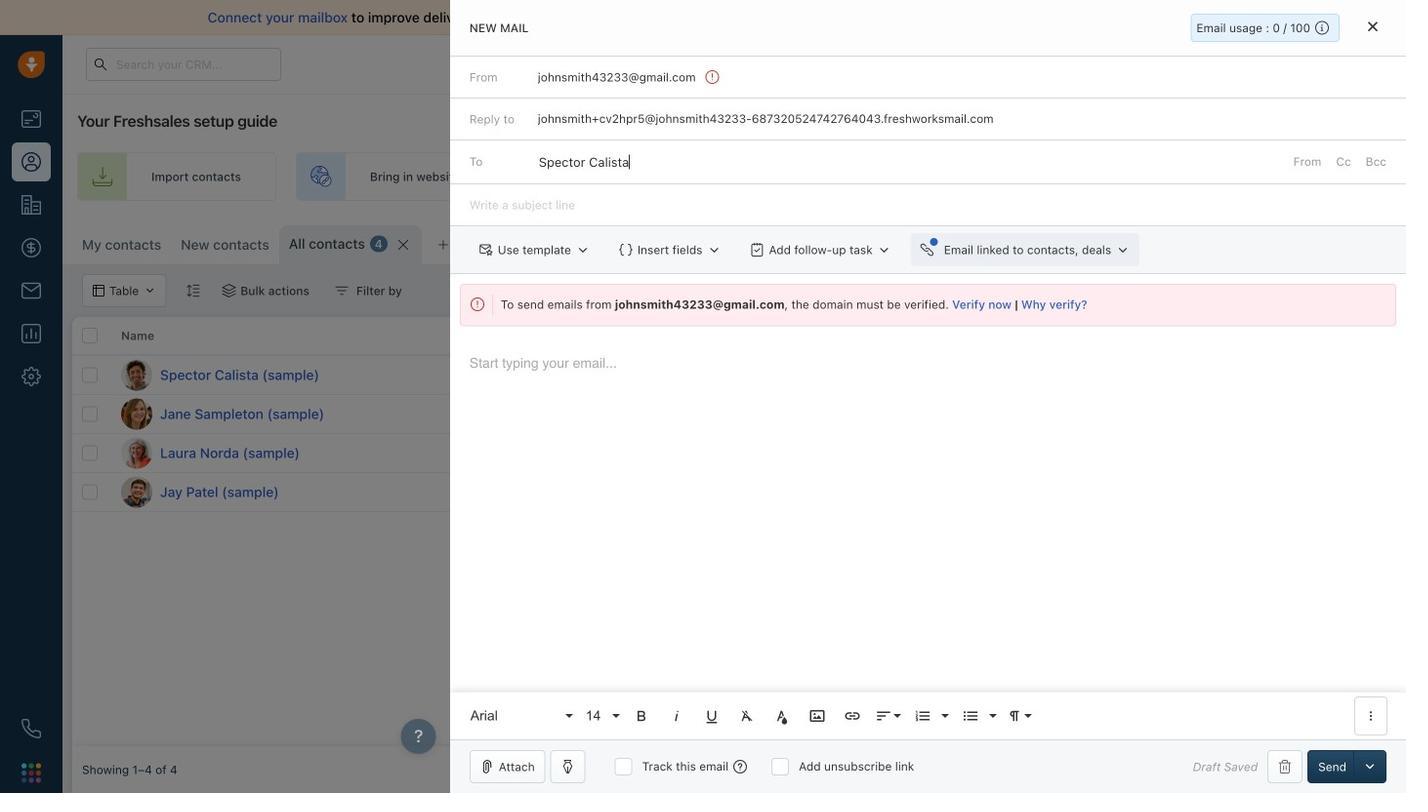 Task type: vqa. For each thing, say whether or not it's contained in the screenshot.
Paragraph Format icon
yes



Task type: describe. For each thing, give the bounding box(es) containing it.
1 vertical spatial container_wx8msf4aqz5i3rn1 image
[[222, 284, 236, 298]]

close image
[[1368, 21, 1378, 32]]

Write a subject line text field
[[450, 185, 1406, 226]]

1 row group from the left
[[72, 356, 502, 513]]

j image
[[121, 477, 152, 508]]

2 row group from the left
[[502, 356, 1406, 513]]

phone element
[[12, 710, 51, 749]]

paragraph format image
[[1006, 708, 1023, 726]]

insert link (⌘k) image
[[844, 708, 861, 726]]

close image
[[1377, 13, 1387, 22]]

underline (⌘u) image
[[703, 708, 721, 726]]

1 horizontal spatial container_wx8msf4aqz5i3rn1 image
[[991, 235, 1004, 249]]

insert image (⌘p) image
[[808, 708, 826, 726]]

phone image
[[21, 720, 41, 739]]

Enter recipients text field
[[539, 147, 636, 178]]



Task type: locate. For each thing, give the bounding box(es) containing it.
0 vertical spatial container_wx8msf4aqz5i3rn1 image
[[991, 235, 1004, 249]]

0 horizontal spatial container_wx8msf4aqz5i3rn1 image
[[335, 284, 349, 298]]

italic (⌘i) image
[[668, 708, 685, 726]]

ordered list image
[[914, 708, 932, 726]]

row group
[[72, 356, 502, 513], [502, 356, 1406, 513]]

0 horizontal spatial container_wx8msf4aqz5i3rn1 image
[[222, 284, 236, 298]]

container_wx8msf4aqz5i3rn1 image
[[718, 169, 734, 185], [222, 284, 236, 298]]

cell
[[648, 356, 795, 395], [795, 356, 941, 395], [941, 356, 1088, 395], [1088, 356, 1234, 395], [1234, 356, 1381, 395], [1381, 356, 1406, 395], [502, 396, 648, 434], [648, 396, 795, 434], [795, 396, 941, 434], [941, 396, 1088, 434], [1088, 396, 1234, 434], [1234, 396, 1381, 434], [1381, 396, 1406, 434], [502, 435, 648, 473], [648, 435, 795, 473], [795, 435, 941, 473], [941, 435, 1088, 473], [1088, 435, 1234, 473], [1234, 435, 1381, 473], [1381, 435, 1406, 473], [502, 474, 648, 512], [648, 474, 795, 512], [795, 474, 941, 512], [941, 474, 1088, 512], [1088, 474, 1234, 512], [1234, 474, 1381, 512], [1381, 474, 1406, 512]]

text color image
[[773, 708, 791, 726]]

unordered list image
[[962, 708, 979, 726]]

press space to select this row. row
[[72, 356, 502, 396], [502, 356, 1406, 396], [72, 396, 502, 435], [502, 396, 1406, 435], [72, 435, 502, 474], [502, 435, 1406, 474], [72, 474, 502, 513], [502, 474, 1406, 513]]

0 vertical spatial container_wx8msf4aqz5i3rn1 image
[[718, 169, 734, 185]]

j image
[[121, 399, 152, 430]]

1 horizontal spatial container_wx8msf4aqz5i3rn1 image
[[718, 169, 734, 185]]

freshworks switcher image
[[21, 764, 41, 784]]

row
[[72, 317, 502, 356]]

s image
[[121, 360, 152, 391]]

1 vertical spatial container_wx8msf4aqz5i3rn1 image
[[335, 284, 349, 298]]

bold (⌘b) image
[[633, 708, 650, 726]]

tooltip
[[1197, 86, 1264, 114]]

Search your CRM... text field
[[86, 48, 281, 81]]

container_wx8msf4aqz5i3rn1 image
[[991, 235, 1004, 249], [335, 284, 349, 298]]

grid
[[72, 317, 1406, 747]]

application
[[450, 336, 1406, 740]]

align image
[[875, 708, 892, 726]]

clear formatting image
[[738, 708, 756, 726]]

dialog
[[450, 0, 1406, 794]]

more misc image
[[1362, 708, 1380, 726]]

l image
[[121, 438, 152, 469]]



